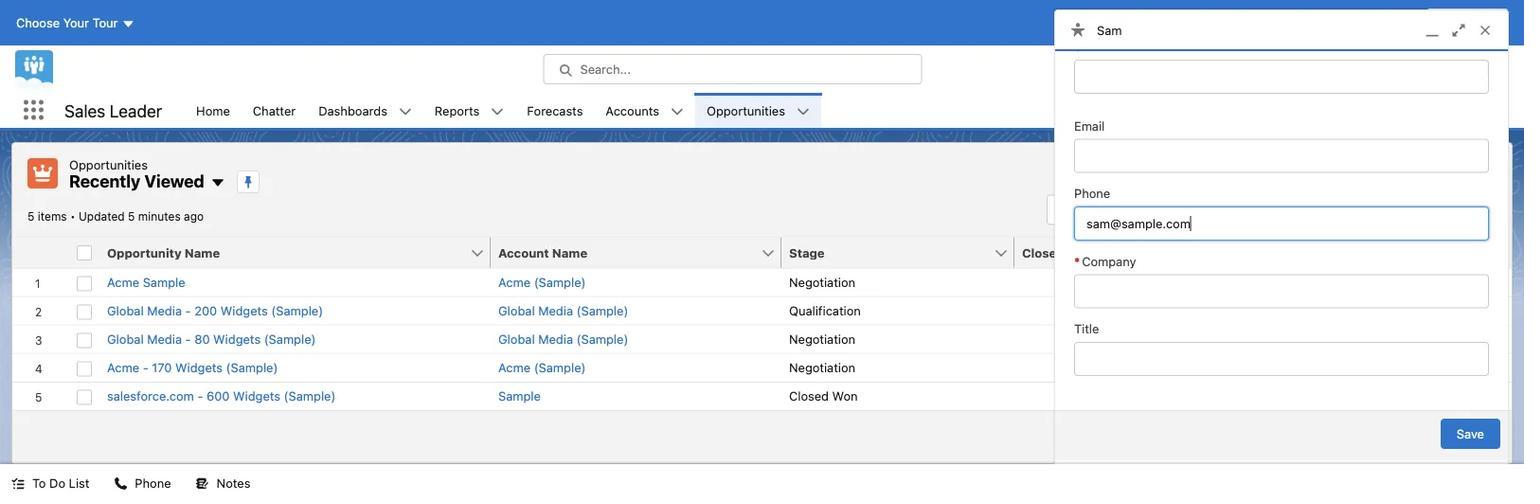 Task type: describe. For each thing, give the bounding box(es) containing it.
close date button
[[1014, 237, 1243, 268]]

in
[[1336, 16, 1347, 30]]

global media (sample) for qualification
[[498, 303, 628, 318]]

item number image
[[12, 237, 69, 268]]

accounts
[[606, 103, 659, 117]]

Suffix text field
[[1074, 60, 1489, 94]]

text default image for notes
[[196, 477, 209, 490]]

accounts list item
[[594, 93, 695, 128]]

global media (sample) link for negotiation
[[498, 330, 628, 349]]

closed won
[[789, 389, 858, 403]]

opportunities link
[[695, 93, 797, 128]]

0 vertical spatial sample
[[143, 275, 185, 289]]

acme sample link
[[107, 273, 185, 292]]

opportunity for opportunity name
[[107, 245, 182, 260]]

5 items • updated 5 minutes ago
[[27, 210, 204, 223]]

global media (sample) for negotiation
[[498, 332, 628, 346]]

title
[[1074, 322, 1099, 336]]

stage element
[[781, 237, 1026, 269]]

sam
[[1097, 23, 1122, 37]]

forecasts
[[527, 103, 583, 117]]

negotiation for 12/5/2023
[[789, 275, 855, 289]]

cell down the •
[[69, 237, 99, 269]]

list containing home
[[185, 93, 1524, 128]]

opportunity for opportunity owner alias
[[1271, 245, 1346, 260]]

170
[[152, 360, 172, 375]]

new button
[[1439, 159, 1495, 188]]

owner
[[1349, 245, 1389, 260]]

sam link
[[1055, 10, 1508, 51]]

to
[[32, 476, 46, 490]]

tour
[[92, 16, 118, 30]]

opportunity name element
[[99, 237, 502, 269]]

opportunity name
[[107, 245, 220, 260]]

phone button
[[103, 464, 182, 502]]

action image
[[1463, 237, 1512, 268]]

display as table image
[[1323, 195, 1365, 225]]

save button
[[1441, 419, 1500, 449]]

date
[[1060, 245, 1088, 260]]

search...
[[580, 62, 631, 76]]

1 5 from the left
[[27, 210, 34, 223]]

media up sample link
[[538, 332, 573, 346]]

acme inside acme - 170 widgets (sample) link
[[107, 360, 139, 375]]

do
[[49, 476, 65, 490]]

global media (sample) link for qualification
[[498, 302, 628, 320]]

choose your tour
[[16, 16, 118, 30]]

recently viewed
[[69, 171, 204, 191]]

rande for 12/5/2023
[[1271, 275, 1309, 289]]

global for qualification global media (sample) link
[[498, 303, 535, 318]]

chatter link
[[241, 93, 307, 128]]

days
[[1283, 16, 1311, 30]]

widgets right the 80
[[213, 332, 261, 346]]

qualification
[[789, 303, 861, 318]]

Search Recently Viewed list view. search field
[[1047, 195, 1274, 225]]

email
[[1074, 118, 1105, 133]]

Phone telephone field
[[1074, 207, 1489, 241]]

left
[[1314, 16, 1333, 30]]

save
[[1457, 427, 1484, 441]]

action element
[[1463, 237, 1512, 269]]

2 5 from the left
[[128, 210, 135, 223]]

Title text field
[[1074, 342, 1489, 376]]

home
[[196, 103, 230, 117]]

dashboards
[[318, 103, 387, 117]]

600
[[207, 389, 230, 403]]

sample link
[[498, 387, 541, 406]]

accounts link
[[594, 93, 671, 128]]

- left the 80
[[185, 332, 191, 346]]

acme (sample) link for acme sample
[[498, 273, 586, 292]]

stage
[[789, 245, 825, 260]]

rande for 12/20/2023
[[1271, 303, 1309, 318]]

viewed
[[144, 171, 204, 191]]

media down account name
[[538, 303, 573, 318]]

list
[[69, 476, 89, 490]]

text default image for phone
[[114, 477, 127, 490]]

opportunity owner alias button
[[1264, 237, 1442, 268]]

trial
[[1350, 16, 1372, 30]]

sam dialog
[[1054, 0, 1509, 464]]

leave feedback
[[1175, 16, 1268, 30]]

global media - 200 widgets (sample) link
[[107, 302, 323, 320]]

name for opportunity name
[[185, 245, 220, 260]]

recently
[[69, 171, 141, 191]]

buy now button
[[1426, 8, 1509, 38]]

name for account name
[[552, 245, 587, 260]]

reports list item
[[423, 93, 515, 128]]

text default image for to do list
[[11, 477, 25, 490]]

to do list button
[[0, 464, 101, 502]]

cell down title text field
[[1264, 382, 1463, 410]]

opportunities inside list item
[[707, 103, 785, 117]]

- left 200
[[185, 303, 191, 318]]

close date
[[1022, 245, 1088, 260]]

80
[[194, 332, 210, 346]]

200
[[194, 303, 217, 318]]

opportunity name button
[[99, 237, 470, 268]]

chatter
[[253, 103, 296, 117]]

dashboards link
[[307, 93, 399, 128]]

30
[[1391, 16, 1407, 30]]

Email text field
[[1074, 139, 1489, 173]]

global for global media (sample) link for negotiation
[[498, 332, 535, 346]]

days left in trial
[[1283, 16, 1372, 30]]

home link
[[185, 93, 241, 128]]

media down acme sample link
[[147, 303, 182, 318]]

acme - 170 widgets (sample)
[[107, 360, 278, 375]]

12/20/2023
[[1149, 303, 1214, 318]]



Task type: locate. For each thing, give the bounding box(es) containing it.
1/4/2024
[[1164, 332, 1214, 346]]

0 horizontal spatial opportunities
[[69, 157, 148, 171]]

1 global media (sample) link from the top
[[498, 302, 628, 320]]

acme (sample) link down account name
[[498, 273, 586, 292]]

acme - 170 widgets (sample) link
[[107, 359, 278, 377]]

1 vertical spatial opportunities
[[69, 157, 148, 171]]

media
[[147, 303, 182, 318], [538, 303, 573, 318], [147, 332, 182, 346], [538, 332, 573, 346]]

your
[[63, 16, 89, 30]]

text default image
[[11, 477, 25, 490], [114, 477, 127, 490], [196, 477, 209, 490]]

acme (sample) for acme - 170 widgets (sample)
[[498, 360, 586, 375]]

name
[[185, 245, 220, 260], [552, 245, 587, 260]]

phone inside sam dialog
[[1074, 186, 1110, 200]]

2 horizontal spatial text default image
[[196, 477, 209, 490]]

1 name from the left
[[185, 245, 220, 260]]

2 global media (sample) link from the top
[[498, 330, 628, 349]]

recently viewed status
[[27, 210, 79, 223]]

0 horizontal spatial sample
[[143, 275, 185, 289]]

closed
[[789, 389, 829, 403]]

1 horizontal spatial opportunities
[[707, 103, 785, 117]]

(sample)
[[534, 275, 586, 289], [271, 303, 323, 318], [576, 303, 628, 318], [264, 332, 316, 346], [576, 332, 628, 346], [226, 360, 278, 375], [534, 360, 586, 375], [284, 389, 336, 403]]

- left the 170
[[143, 360, 148, 375]]

0 horizontal spatial 5
[[27, 210, 34, 223]]

0 vertical spatial acme (sample) link
[[498, 273, 586, 292]]

1 vertical spatial global media (sample)
[[498, 332, 628, 346]]

0 horizontal spatial phone
[[135, 476, 171, 490]]

list view controls image
[[1278, 195, 1319, 225]]

0 vertical spatial rande
[[1271, 275, 1309, 289]]

global media - 80 widgets (sample)
[[107, 332, 316, 346]]

close date element
[[1014, 237, 1275, 269]]

1 horizontal spatial 5
[[128, 210, 135, 223]]

acme left the 170
[[107, 360, 139, 375]]

salesforce.com - 600 widgets (sample) link
[[107, 387, 336, 406]]

1 vertical spatial rande
[[1271, 303, 1309, 318]]

recently viewed grid
[[12, 237, 1512, 411]]

None text field
[[1074, 274, 1489, 308]]

global
[[107, 303, 144, 318], [498, 303, 535, 318], [107, 332, 144, 346], [498, 332, 535, 346]]

text default image inside the to do list button
[[11, 477, 25, 490]]

0 vertical spatial acme (sample)
[[498, 275, 586, 289]]

rande for 1/4/2024
[[1271, 332, 1309, 346]]

now
[[1467, 16, 1493, 30]]

2 global media (sample) from the top
[[498, 332, 628, 346]]

opportunity owner alias
[[1271, 245, 1422, 260]]

forecasts link
[[515, 93, 594, 128]]

1 vertical spatial acme (sample) link
[[498, 359, 586, 377]]

None search field
[[1047, 195, 1274, 225]]

text default image left notes
[[196, 477, 209, 490]]

minutes
[[138, 210, 181, 223]]

acme (sample) for acme sample
[[498, 275, 586, 289]]

- left the "600"
[[197, 389, 203, 403]]

0 horizontal spatial name
[[185, 245, 220, 260]]

1 global media (sample) from the top
[[498, 303, 628, 318]]

2 vertical spatial rande
[[1271, 332, 1309, 346]]

5
[[27, 210, 34, 223], [128, 210, 135, 223]]

acme (sample) link
[[498, 273, 586, 292], [498, 359, 586, 377]]

widgets down the 80
[[175, 360, 223, 375]]

acme sample
[[107, 275, 185, 289]]

1 horizontal spatial phone
[[1074, 186, 1110, 200]]

buy
[[1442, 16, 1464, 30]]

acme up sample link
[[498, 360, 531, 375]]

1 horizontal spatial name
[[552, 245, 587, 260]]

sales
[[64, 100, 105, 121]]

global media (sample) link up sample link
[[498, 330, 628, 349]]

acme (sample) down account name
[[498, 275, 586, 289]]

feedback
[[1212, 16, 1268, 30]]

ago
[[184, 210, 204, 223]]

0 vertical spatial negotiation
[[789, 275, 855, 289]]

12/5/2023
[[1156, 275, 1214, 289]]

recently viewed|opportunities|list view element
[[11, 142, 1513, 464]]

1 vertical spatial acme (sample)
[[498, 360, 586, 375]]

opportunity
[[107, 245, 182, 260], [1271, 245, 1346, 260]]

won
[[832, 389, 858, 403]]

updated
[[79, 210, 125, 223]]

acme down account
[[498, 275, 531, 289]]

2 opportunity from the left
[[1271, 245, 1346, 260]]

to do list
[[32, 476, 89, 490]]

1 vertical spatial global media (sample) link
[[498, 330, 628, 349]]

2 negotiation from the top
[[789, 332, 855, 346]]

global media - 200 widgets (sample)
[[107, 303, 323, 318]]

account name element
[[491, 237, 793, 269]]

opportunity inside button
[[107, 245, 182, 260]]

1 negotiation from the top
[[789, 275, 855, 289]]

acme (sample) link up sample link
[[498, 359, 586, 377]]

1 vertical spatial negotiation
[[789, 332, 855, 346]]

text default image inside phone 'button'
[[114, 477, 127, 490]]

1 horizontal spatial sample
[[498, 389, 541, 403]]

sales leader
[[64, 100, 162, 121]]

1 text default image from the left
[[11, 477, 25, 490]]

alias
[[1392, 245, 1422, 260]]

0 vertical spatial global media (sample)
[[498, 303, 628, 318]]

1 horizontal spatial text default image
[[114, 477, 127, 490]]

1 vertical spatial sample
[[498, 389, 541, 403]]

search... button
[[543, 54, 922, 84]]

2 acme (sample) link from the top
[[498, 359, 586, 377]]

opportunity up acme sample
[[107, 245, 182, 260]]

leader
[[110, 100, 162, 121]]

phone inside 'button'
[[135, 476, 171, 490]]

5 left items
[[27, 210, 34, 223]]

opportunities
[[707, 103, 785, 117], [69, 157, 148, 171]]

0 vertical spatial opportunities
[[707, 103, 785, 117]]

list
[[185, 93, 1524, 128]]

negotiation down qualification on the bottom of page
[[789, 332, 855, 346]]

acme (sample) up sample link
[[498, 360, 586, 375]]

1 acme (sample) from the top
[[498, 275, 586, 289]]

global media (sample)
[[498, 303, 628, 318], [498, 332, 628, 346]]

3 rande from the top
[[1271, 332, 1309, 346]]

choose your tour button
[[15, 8, 136, 38]]

•
[[70, 210, 75, 223]]

acme
[[107, 275, 139, 289], [498, 275, 531, 289], [107, 360, 139, 375], [498, 360, 531, 375]]

cell up save
[[1463, 382, 1512, 410]]

reports link
[[423, 93, 491, 128]]

opportunity owner alias element
[[1264, 237, 1474, 269]]

text default image inside notes button
[[196, 477, 209, 490]]

opportunity down the phone phone field
[[1271, 245, 1346, 260]]

name inside the account name button
[[552, 245, 587, 260]]

3 text default image from the left
[[196, 477, 209, 490]]

acme (sample)
[[498, 275, 586, 289], [498, 360, 586, 375]]

1 opportunity from the left
[[107, 245, 182, 260]]

1 horizontal spatial opportunity
[[1271, 245, 1346, 260]]

new
[[1454, 166, 1480, 180]]

close
[[1022, 245, 1056, 260]]

negotiation up closed won on the right of page
[[789, 360, 855, 375]]

text default image left to
[[11, 477, 25, 490]]

0 vertical spatial global media (sample) link
[[498, 302, 628, 320]]

opportunities up the updated
[[69, 157, 148, 171]]

global media - 80 widgets (sample) link
[[107, 330, 316, 349]]

0 horizontal spatial opportunity
[[107, 245, 182, 260]]

1 acme (sample) link from the top
[[498, 273, 586, 292]]

items
[[38, 210, 67, 223]]

sample
[[143, 275, 185, 289], [498, 389, 541, 403]]

phone left notes button
[[135, 476, 171, 490]]

buy now
[[1442, 16, 1493, 30]]

acme down opportunity name
[[107, 275, 139, 289]]

opportunities list item
[[695, 93, 821, 128]]

item number element
[[12, 237, 69, 269]]

text default image
[[210, 175, 225, 191]]

media up the 170
[[147, 332, 182, 346]]

0 vertical spatial phone
[[1074, 186, 1110, 200]]

phone
[[1074, 186, 1110, 200], [135, 476, 171, 490]]

stage button
[[781, 237, 994, 268]]

reports
[[435, 103, 479, 117]]

global media (sample) down account name
[[498, 303, 628, 318]]

text default image right list
[[114, 477, 127, 490]]

opportunities down search... button
[[707, 103, 785, 117]]

global media (sample) link down account name
[[498, 302, 628, 320]]

account name button
[[491, 237, 761, 268]]

acme inside acme sample link
[[107, 275, 139, 289]]

widgets right the "600"
[[233, 389, 280, 403]]

suffix
[[1074, 39, 1107, 54]]

global media (sample) up sample link
[[498, 332, 628, 346]]

global media (sample) link
[[498, 302, 628, 320], [498, 330, 628, 349]]

dashboards list item
[[307, 93, 423, 128]]

account name
[[498, 245, 587, 260]]

cell
[[69, 237, 99, 269], [1264, 382, 1463, 410], [1463, 382, 1512, 410]]

negotiation
[[789, 275, 855, 289], [789, 332, 855, 346], [789, 360, 855, 375]]

phone up date
[[1074, 186, 1110, 200]]

name inside the opportunity name button
[[185, 245, 220, 260]]

*
[[1074, 254, 1080, 268]]

notes
[[217, 476, 250, 490]]

acme (sample) link for acme - 170 widgets (sample)
[[498, 359, 586, 377]]

name right account
[[552, 245, 587, 260]]

group
[[1265, 58, 1304, 81]]

2 vertical spatial negotiation
[[789, 360, 855, 375]]

global for the global media - 200 widgets (sample) link
[[107, 303, 144, 318]]

0 horizontal spatial text default image
[[11, 477, 25, 490]]

company
[[1082, 254, 1136, 268]]

notes button
[[184, 464, 262, 502]]

global for global media - 80 widgets (sample) link
[[107, 332, 144, 346]]

opportunity inside 'button'
[[1271, 245, 1346, 260]]

salesforce.com
[[107, 389, 194, 403]]

negotiation for 1/4/2024
[[789, 332, 855, 346]]

1 rande from the top
[[1271, 275, 1309, 289]]

1 vertical spatial phone
[[135, 476, 171, 490]]

negotiation up qualification on the bottom of page
[[789, 275, 855, 289]]

3 negotiation from the top
[[789, 360, 855, 375]]

account
[[498, 245, 549, 260]]

2 acme (sample) from the top
[[498, 360, 586, 375]]

choose
[[16, 16, 60, 30]]

2 text default image from the left
[[114, 477, 127, 490]]

widgets right 200
[[221, 303, 268, 318]]

2 rande from the top
[[1271, 303, 1309, 318]]

widgets
[[221, 303, 268, 318], [213, 332, 261, 346], [175, 360, 223, 375], [233, 389, 280, 403]]

salesforce.com - 600 widgets (sample)
[[107, 389, 336, 403]]

name down 'ago'
[[185, 245, 220, 260]]

5 left minutes
[[128, 210, 135, 223]]

2 name from the left
[[552, 245, 587, 260]]

leave
[[1175, 16, 1208, 30]]



Task type: vqa. For each thing, say whether or not it's contained in the screenshot.


